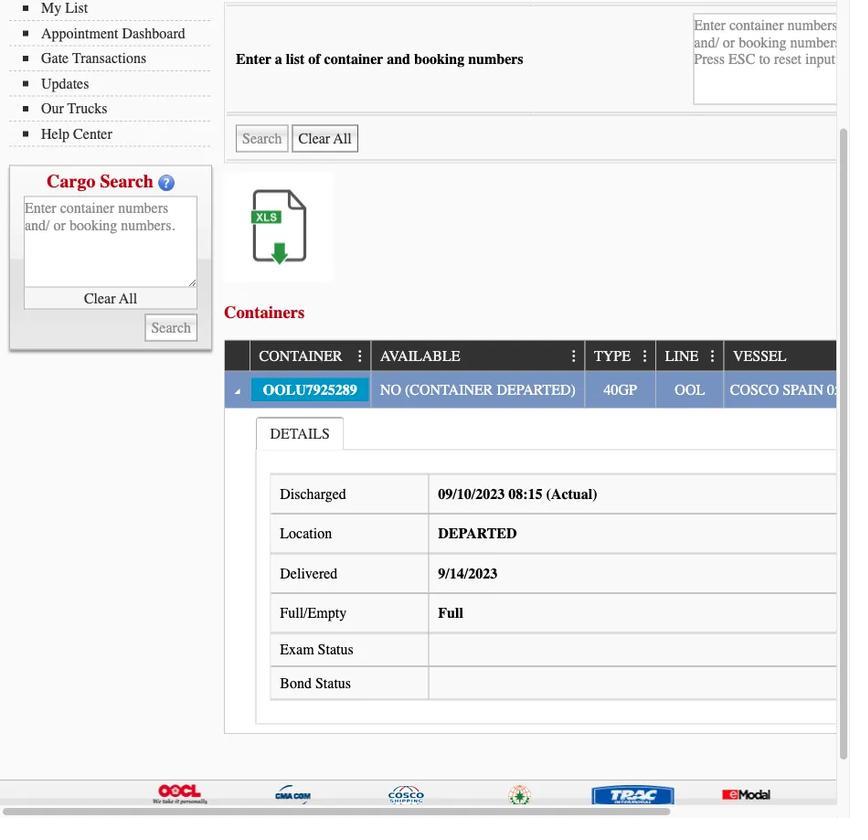 Task type: locate. For each thing, give the bounding box(es) containing it.
departed
[[438, 525, 517, 542]]

all
[[119, 290, 137, 306]]

2 row from the top
[[225, 371, 850, 408]]

oolu7925289
[[263, 381, 357, 398]]

edit column settings image
[[567, 349, 582, 364], [706, 349, 721, 364]]

tree grid
[[225, 340, 850, 733]]

departed)
[[497, 381, 576, 398]]

edit column settings image inside line column header
[[706, 349, 721, 364]]

None submit
[[236, 125, 288, 152], [145, 314, 197, 341], [236, 125, 288, 152], [145, 314, 197, 341]]

clear
[[84, 290, 116, 306]]

no (container departed)
[[380, 381, 576, 398]]

1 horizontal spatial edit column settings image
[[706, 349, 721, 364]]

1 vertical spatial status
[[315, 675, 351, 692]]

edit column settings image right line
[[706, 349, 721, 364]]

edit column settings image inside container "column header"
[[353, 349, 368, 364]]

appointment dashboard link
[[23, 25, 210, 42]]

help center link
[[23, 125, 210, 142]]

gate transactions link
[[23, 50, 210, 67]]

40gp
[[604, 381, 637, 398]]

line
[[665, 348, 699, 365]]

edit column settings image for container
[[353, 349, 368, 364]]

edit column settings image right type
[[638, 349, 653, 364]]

status
[[318, 642, 354, 658], [315, 675, 351, 692]]

type column header
[[584, 340, 656, 371]]

menu bar containing appointment dashboard
[[9, 0, 219, 147]]

details tab
[[256, 417, 344, 450]]

status down exam status
[[315, 675, 351, 692]]

our trucks link
[[23, 100, 210, 117]]

row group
[[225, 371, 850, 733]]

row
[[225, 340, 850, 371], [225, 371, 850, 408]]

line column header
[[656, 340, 723, 371]]

container link
[[259, 340, 351, 371]]

edit column settings image inside available column header
[[567, 349, 582, 364]]

enter a list of container and booking numbers
[[236, 51, 523, 67]]

09/10/2023 08:15 (actual)
[[438, 485, 597, 502]]

oolu7925289 cell
[[250, 371, 371, 408]]

exam status
[[280, 642, 354, 658]]

container column header
[[250, 340, 371, 371]]

container
[[259, 348, 343, 365]]

status right exam
[[318, 642, 354, 658]]

Enter container numbers and/ or booking numbers.  text field
[[24, 196, 197, 288]]

menu bar
[[9, 0, 219, 147]]

0 horizontal spatial edit column settings image
[[353, 349, 368, 364]]

tab list
[[251, 413, 850, 729]]

(container
[[405, 381, 493, 398]]

discharged
[[280, 485, 346, 502]]

2 edit column settings image from the left
[[638, 349, 653, 364]]

2 edit column settings image from the left
[[706, 349, 721, 364]]

trucks
[[67, 100, 107, 117]]

no (container departed) cell
[[371, 371, 584, 408]]

1 row from the top
[[225, 340, 850, 371]]

row up departed) on the top
[[225, 340, 850, 371]]

row group containing oolu7925289
[[225, 371, 850, 733]]

row down type
[[225, 371, 850, 408]]

edit column settings image left type
[[567, 349, 582, 364]]

(actual)
[[546, 485, 597, 502]]

1 horizontal spatial edit column settings image
[[638, 349, 653, 364]]

059
[[827, 381, 849, 398]]

bond
[[280, 675, 312, 692]]

0 horizontal spatial edit column settings image
[[567, 349, 582, 364]]

row containing oolu7925289
[[225, 371, 850, 408]]

1 edit column settings image from the left
[[353, 349, 368, 364]]

edit column settings image right container link at top left
[[353, 349, 368, 364]]

edit column settings image for available
[[567, 349, 582, 364]]

edit column settings image inside type column header
[[638, 349, 653, 364]]

bond status
[[280, 675, 351, 692]]

exam
[[280, 642, 314, 658]]

edit column settings image for type
[[638, 349, 653, 364]]

08:15
[[508, 485, 543, 502]]

full/empty
[[280, 605, 347, 622]]

container
[[324, 51, 383, 67]]

full
[[438, 605, 463, 622]]

of
[[308, 51, 321, 67]]

available column header
[[371, 340, 584, 371]]

None button
[[292, 125, 358, 152]]

no
[[380, 381, 401, 398]]

0 vertical spatial status
[[318, 642, 354, 658]]

edit column settings image
[[353, 349, 368, 364], [638, 349, 653, 364]]

and
[[387, 51, 410, 67]]

search
[[100, 171, 154, 192]]

list
[[286, 51, 305, 67]]

1 edit column settings image from the left
[[567, 349, 582, 364]]

tree grid containing container
[[225, 340, 850, 733]]

vessel
[[733, 348, 787, 365]]



Task type: vqa. For each thing, say whether or not it's contained in the screenshot.
Help
yes



Task type: describe. For each thing, give the bounding box(es) containing it.
booking
[[414, 51, 465, 67]]

cargo search
[[47, 171, 154, 192]]

dashboard
[[122, 25, 185, 42]]

ool cell
[[656, 371, 723, 408]]

our
[[41, 100, 64, 117]]

ool
[[675, 381, 705, 398]]

row containing container
[[225, 340, 850, 371]]

cargo
[[47, 171, 95, 192]]

appointment dashboard gate transactions updates our trucks help center
[[41, 25, 185, 142]]

type
[[594, 348, 631, 365]]

available link
[[380, 340, 469, 371]]

transactions
[[72, 50, 146, 67]]

appointment
[[41, 25, 118, 42]]

edit column settings image for line
[[706, 349, 721, 364]]

delivered
[[280, 565, 338, 582]]

cosco spain 059
[[730, 381, 849, 398]]

vessel link
[[733, 340, 796, 371]]

tab list containing details
[[251, 413, 850, 729]]

containers
[[224, 303, 305, 322]]

type link
[[594, 340, 640, 371]]

updates
[[41, 75, 89, 92]]

available
[[380, 348, 460, 365]]

09/10/2023
[[438, 485, 505, 502]]

updates link
[[23, 75, 210, 92]]

help
[[41, 125, 70, 142]]

details
[[270, 425, 330, 442]]

clear all
[[84, 290, 137, 306]]

line link
[[665, 340, 707, 371]]

status for exam status
[[318, 642, 354, 658]]

cosco spain 059 cell
[[723, 371, 850, 408]]

center
[[73, 125, 112, 142]]

status for bond status
[[315, 675, 351, 692]]

clear all button
[[24, 288, 197, 309]]

numbers
[[468, 51, 523, 67]]

cosco
[[730, 381, 779, 398]]

gate
[[41, 50, 69, 67]]

location
[[280, 525, 332, 542]]

40gp cell
[[584, 371, 656, 408]]

enter
[[236, 51, 271, 67]]

9/14/2023
[[438, 565, 498, 582]]

spain
[[783, 381, 824, 398]]

Enter container numbers and/ or booking numbers. Press ESC to reset input box text field
[[693, 13, 850, 105]]

a
[[275, 51, 282, 67]]



